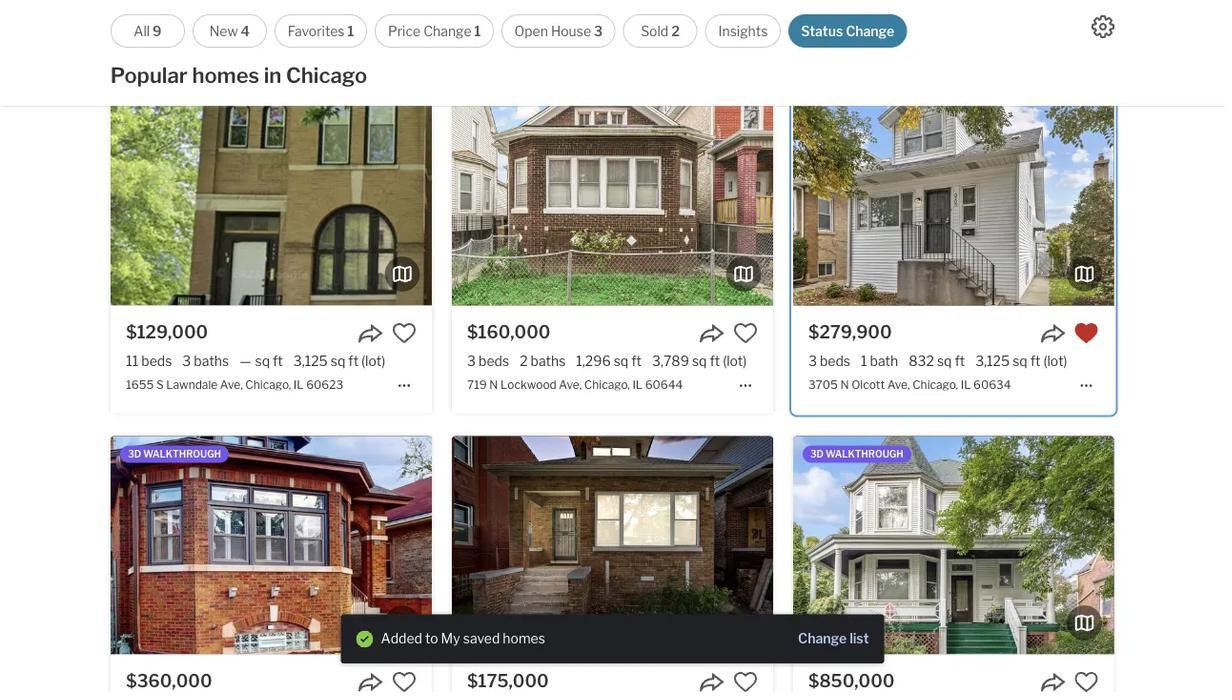 Task type: describe. For each thing, give the bounding box(es) containing it.
all
[[134, 23, 150, 39]]

favorite button checkbox for $160,000
[[733, 321, 758, 345]]

11
[[126, 353, 138, 369]]

$360,000
[[126, 671, 212, 692]]

2 up giles
[[179, 4, 187, 20]]

price change 1
[[388, 23, 481, 39]]

3 up the lawndale
[[182, 353, 191, 369]]

sq right 1,296
[[614, 353, 629, 369]]

(lot) for $279,900
[[1043, 353, 1067, 369]]

henderson
[[514, 28, 573, 42]]

added
[[381, 631, 422, 647]]

3,789
[[652, 353, 689, 369]]

beds up the 9
[[138, 4, 168, 20]]

1,068
[[576, 4, 612, 20]]

beds up status change in the top right of the page
[[820, 4, 850, 20]]

sq up "60623"
[[331, 353, 345, 369]]

60634 for 6036 w henderson st, chicago, il 60634
[[653, 28, 691, 42]]

3439
[[126, 28, 156, 42]]

60644
[[645, 378, 683, 391]]

chicago
[[286, 62, 367, 88]]

(lot) for $129,000
[[361, 353, 385, 369]]

il for 6036 w henderson st, chicago, il 60634
[[640, 28, 651, 42]]

— sq ft for 2 baths
[[235, 4, 279, 20]]

4 for 3439 s giles ave, chicago, il 60616
[[126, 4, 135, 20]]

2 baths for 2,108 sq ft (lot)
[[179, 4, 225, 20]]

favorites 1
[[288, 23, 354, 39]]

new 4
[[209, 23, 250, 39]]

Open House radio
[[502, 14, 615, 48]]

3,125 for $129,000
[[293, 353, 328, 369]]

olcott
[[852, 378, 885, 391]]

sq up 3439 s giles ave, chicago, il 60616
[[251, 4, 266, 20]]

sold
[[641, 23, 669, 39]]

baths for 3,125 sq ft (lot)
[[194, 353, 229, 369]]

3d for $360,000
[[128, 449, 141, 460]]

2.5
[[861, 4, 880, 20]]

il for 3705 n olcott ave, chicago, il 60634
[[961, 378, 971, 391]]

open house 3
[[514, 23, 603, 39]]

3,125 for $279,900
[[975, 353, 1010, 369]]

chicago, for eberhart
[[925, 28, 971, 42]]

chicago, for lockwood
[[584, 378, 630, 391]]

chicago, for giles
[[222, 28, 268, 42]]

719
[[467, 378, 487, 391]]

lawndale
[[166, 378, 218, 391]]

beds right 11
[[141, 353, 172, 369]]

3439 s giles ave, chicago, il 60616
[[126, 28, 319, 42]]

bath
[[870, 353, 898, 369]]

to
[[425, 631, 438, 647]]

719 n lockwood ave, chicago, il 60644
[[467, 378, 683, 391]]

4 beds for 2,108 sq ft (lot)
[[126, 4, 168, 20]]

insights
[[718, 23, 768, 39]]

$175,000
[[467, 671, 549, 692]]

beds up 6036
[[479, 4, 509, 20]]

in
[[264, 62, 282, 88]]

3 up the 3705
[[808, 353, 817, 369]]

lockwood
[[501, 378, 557, 391]]

il for 7004 s eberhart ave, chicago, il 60637
[[973, 28, 984, 42]]

2,108 sq ft (lot)
[[289, 4, 382, 20]]

n for $279,900
[[840, 378, 849, 391]]

1655
[[126, 378, 154, 391]]

1655 s lawndale ave, chicago, il 60623
[[126, 378, 343, 391]]

7004
[[808, 28, 838, 42]]

il for 1655 s lawndale ave, chicago, il 60623
[[294, 378, 304, 391]]

photo of 1655 s lawndale ave, chicago, il 60623 image
[[111, 87, 432, 305]]

baths for 2,108 sq ft (lot)
[[190, 4, 225, 20]]

favorite button checkbox for $279,900
[[1074, 321, 1099, 345]]

3 beds for $279,900
[[808, 353, 850, 369]]

favorite button checkbox for $850,000
[[1074, 670, 1099, 692]]

60616
[[283, 28, 319, 42]]

3,036 sq ft (lot)
[[1003, 4, 1099, 20]]

4 beds for 3,036 sq ft (lot)
[[808, 4, 850, 20]]

s right 1655
[[156, 378, 164, 391]]

9
[[153, 23, 162, 39]]

change list button
[[798, 630, 869, 648]]

2 inside sold radio
[[671, 23, 680, 39]]

All radio
[[110, 14, 185, 48]]

$850,000
[[808, 671, 895, 692]]

sold 2
[[641, 23, 680, 39]]

ave, down 2.5 baths
[[900, 28, 923, 42]]

Favorites radio
[[274, 14, 367, 48]]

11 beds
[[126, 353, 172, 369]]

4 for 7004 s eberhart ave, chicago, il 60637
[[808, 4, 817, 20]]

3705
[[808, 378, 838, 391]]

2 4 beds from the left
[[467, 4, 509, 20]]

1,296
[[576, 353, 611, 369]]

New radio
[[192, 14, 267, 48]]

saved
[[463, 631, 500, 647]]

sq right 1,068
[[615, 4, 630, 20]]

7004 s eberhart ave, chicago, il 60637
[[808, 28, 1023, 42]]

— for 3 baths
[[239, 353, 251, 369]]

1 inside favorites option
[[347, 23, 354, 39]]

3 beds for $160,000
[[467, 353, 509, 369]]

$160,000
[[467, 322, 551, 343]]

2 up open
[[520, 4, 528, 20]]

3,789 sq ft (lot)
[[652, 353, 747, 369]]

sq up 1655 s lawndale ave, chicago, il 60623
[[255, 353, 270, 369]]



Task type: locate. For each thing, give the bounding box(es) containing it.
il
[[270, 28, 280, 42], [640, 28, 651, 42], [973, 28, 984, 42], [294, 378, 304, 391], [632, 378, 643, 391], [961, 378, 971, 391]]

change down 2.5
[[846, 23, 895, 39]]

sq right 832 sq ft
[[1013, 353, 1027, 369]]

3,125 sq ft (lot) up "60623"
[[293, 353, 385, 369]]

photo of 1708 w 90th pl, chicago, il 60620 image
[[111, 436, 432, 655]]

1 favorite button checkbox from the top
[[733, 321, 758, 345]]

baths up the lawndale
[[194, 353, 229, 369]]

2,108
[[289, 4, 324, 20]]

0 horizontal spatial 3,125
[[293, 353, 328, 369]]

1 favorite button image from the left
[[392, 670, 417, 692]]

1 left w on the top left of page
[[474, 23, 481, 39]]

3d walkthrough
[[128, 449, 221, 460], [810, 449, 904, 460]]

1
[[347, 23, 354, 39], [474, 23, 481, 39], [861, 353, 867, 369]]

baths for 3,789 sq ft (lot)
[[531, 353, 566, 369]]

4 right new
[[241, 23, 250, 39]]

chicago, left "60623"
[[245, 378, 291, 391]]

0 horizontal spatial n
[[489, 378, 498, 391]]

chicago, up popular homes in chicago
[[222, 28, 268, 42]]

homes
[[192, 62, 259, 88], [503, 631, 545, 647]]

st,
[[576, 28, 590, 42]]

$279,900
[[808, 322, 892, 343]]

change for status
[[846, 23, 895, 39]]

3 beds up 719
[[467, 353, 509, 369]]

favorite button image for $160,000
[[733, 321, 758, 345]]

eberhart
[[851, 28, 897, 42]]

ave,
[[197, 28, 220, 42], [900, 28, 923, 42], [220, 378, 243, 391], [559, 378, 582, 391], [887, 378, 910, 391]]

4 beds up 6036
[[467, 4, 509, 20]]

my
[[441, 631, 460, 647]]

1 3,125 from the left
[[293, 353, 328, 369]]

0 vertical spatial favorite button checkbox
[[733, 321, 758, 345]]

4 beds up all 9
[[126, 4, 168, 20]]

option group
[[110, 14, 907, 48]]

walkthrough down the lawndale
[[143, 449, 221, 460]]

0 vertical spatial homes
[[192, 62, 259, 88]]

popular
[[110, 62, 188, 88]]

w
[[500, 28, 512, 42]]

3d down 1655
[[128, 449, 141, 460]]

4 inside new radio
[[241, 23, 250, 39]]

ave, down 1,296
[[559, 378, 582, 391]]

1 horizontal spatial 1
[[474, 23, 481, 39]]

1 horizontal spatial 4 beds
[[467, 4, 509, 20]]

3 baths
[[182, 353, 229, 369]]

4 up status
[[808, 4, 817, 20]]

3,125 sq ft (lot)
[[293, 353, 385, 369], [975, 353, 1067, 369]]

chicago, down 832 sq ft
[[913, 378, 958, 391]]

change left list
[[798, 631, 847, 647]]

1,068 sq ft
[[576, 4, 643, 20]]

60637
[[986, 28, 1023, 42]]

open
[[514, 23, 548, 39]]

n right 719
[[489, 378, 498, 391]]

4 beds up status
[[808, 4, 850, 20]]

1 vertical spatial 60634
[[973, 378, 1011, 391]]

3d down the 3705
[[810, 449, 824, 460]]

6036 w henderson st, chicago, il 60634
[[467, 28, 691, 42]]

2.5 baths
[[861, 4, 918, 20]]

— sq ft
[[235, 4, 279, 20], [239, 353, 283, 369]]

1 horizontal spatial 3,125
[[975, 353, 1010, 369]]

chicago,
[[222, 28, 268, 42], [592, 28, 638, 42], [925, 28, 971, 42], [245, 378, 291, 391], [584, 378, 630, 391], [913, 378, 958, 391]]

change list
[[798, 631, 869, 647]]

baths
[[190, 4, 225, 20], [531, 4, 566, 20], [883, 4, 918, 20], [194, 353, 229, 369], [531, 353, 566, 369]]

0 horizontal spatial 1
[[347, 23, 354, 39]]

n right the 3705
[[840, 378, 849, 391]]

3d walkthrough down the lawndale
[[128, 449, 221, 460]]

beds up the 3705
[[820, 353, 850, 369]]

0 horizontal spatial homes
[[192, 62, 259, 88]]

0 horizontal spatial 3d walkthrough
[[128, 449, 221, 460]]

0 horizontal spatial 60634
[[653, 28, 691, 42]]

832 sq ft
[[909, 353, 965, 369]]

3d
[[128, 449, 141, 460], [810, 449, 824, 460]]

list
[[850, 631, 869, 647]]

1 vertical spatial favorite button checkbox
[[733, 670, 758, 692]]

60634 for 3705 n olcott ave, chicago, il 60634
[[973, 378, 1011, 391]]

favorite button checkbox for $129,000
[[392, 321, 417, 345]]

1 horizontal spatial favorite button image
[[733, 670, 758, 692]]

1 horizontal spatial 60634
[[973, 378, 1011, 391]]

1 horizontal spatial walkthrough
[[826, 449, 904, 460]]

Price Change radio
[[375, 14, 494, 48]]

favorite button image for $129,000
[[392, 321, 417, 345]]

2 3d from the left
[[810, 449, 824, 460]]

3 beds up the 3705
[[808, 353, 850, 369]]

3 right the st, at the left of the page
[[594, 23, 603, 39]]

walkthrough
[[143, 449, 221, 460], [826, 449, 904, 460]]

3d walkthrough for $360,000
[[128, 449, 221, 460]]

0 vertical spatial 60634
[[653, 28, 691, 42]]

walkthrough for $850,000
[[826, 449, 904, 460]]

4 for 6036 w henderson st, chicago, il 60634
[[467, 4, 476, 20]]

1 horizontal spatial homes
[[503, 631, 545, 647]]

popular homes in chicago
[[110, 62, 367, 88]]

s right 7004
[[841, 28, 848, 42]]

status
[[801, 23, 843, 39]]

— sq ft for 3 baths
[[239, 353, 283, 369]]

3 beds
[[467, 353, 509, 369], [808, 353, 850, 369]]

1 horizontal spatial 3,125 sq ft (lot)
[[975, 353, 1067, 369]]

1 vertical spatial —
[[239, 353, 251, 369]]

favorite button checkbox for $360,000
[[392, 670, 417, 692]]

1 vertical spatial — sq ft
[[239, 353, 283, 369]]

photo of 3705 n olcott ave, chicago, il 60634 image
[[793, 87, 1114, 305]]

change for price
[[423, 23, 471, 39]]

832
[[909, 353, 934, 369]]

baths for 3,036 sq ft (lot)
[[883, 4, 918, 20]]

chicago, for henderson
[[592, 28, 638, 42]]

favorite button image for $850,000
[[1074, 670, 1099, 692]]

chicago, for olcott
[[913, 378, 958, 391]]

1 3 beds from the left
[[467, 353, 509, 369]]

n
[[489, 378, 498, 391], [840, 378, 849, 391]]

1 horizontal spatial n
[[840, 378, 849, 391]]

0 horizontal spatial favorite button image
[[392, 670, 417, 692]]

2 right sold on the top right
[[671, 23, 680, 39]]

s for 2.5
[[841, 28, 848, 42]]

1 4 beds from the left
[[126, 4, 168, 20]]

2 baths up new
[[179, 4, 225, 20]]

2 n from the left
[[840, 378, 849, 391]]

2 baths
[[179, 4, 225, 20], [520, 4, 566, 20], [520, 353, 566, 369]]

il for 3439 s giles ave, chicago, il 60616
[[270, 28, 280, 42]]

il left 60637
[[973, 28, 984, 42]]

s for 2
[[158, 28, 165, 42]]

0 horizontal spatial 3 beds
[[467, 353, 509, 369]]

3d walkthrough down olcott
[[810, 449, 904, 460]]

giles
[[168, 28, 194, 42]]

2 baths up open
[[520, 4, 566, 20]]

house
[[551, 23, 591, 39]]

baths up new
[[190, 4, 225, 20]]

chicago, left 60637
[[925, 28, 971, 42]]

0 horizontal spatial 3d
[[128, 449, 141, 460]]

6036
[[467, 28, 498, 42]]

— sq ft up 1655 s lawndale ave, chicago, il 60623
[[239, 353, 283, 369]]

— for 2 baths
[[235, 4, 247, 20]]

Sold radio
[[623, 14, 697, 48]]

walkthrough for $360,000
[[143, 449, 221, 460]]

ave, down bath
[[887, 378, 910, 391]]

4 up all
[[126, 4, 135, 20]]

—
[[235, 4, 247, 20], [239, 353, 251, 369]]

photo of 2438 n bernard st, chicago, il 60647 image
[[793, 436, 1114, 655]]

2 walkthrough from the left
[[826, 449, 904, 460]]

sq
[[251, 4, 266, 20], [327, 4, 342, 20], [615, 4, 630, 20], [1044, 4, 1059, 20], [255, 353, 270, 369], [331, 353, 345, 369], [614, 353, 629, 369], [692, 353, 707, 369], [937, 353, 952, 369], [1013, 353, 1027, 369]]

status change
[[801, 23, 895, 39]]

ave, for $279,900
[[887, 378, 910, 391]]

favorites
[[288, 23, 345, 39]]

baths up open house 3
[[531, 4, 566, 20]]

chicago, for lawndale
[[245, 378, 291, 391]]

3,125 sq ft (lot) right 832 sq ft
[[975, 353, 1067, 369]]

walkthrough down olcott
[[826, 449, 904, 460]]

4
[[126, 4, 135, 20], [467, 4, 476, 20], [808, 4, 817, 20], [241, 23, 250, 39]]

1 left bath
[[861, 353, 867, 369]]

favorite button image for $279,900
[[1074, 321, 1099, 345]]

2 3 beds from the left
[[808, 353, 850, 369]]

change inside option
[[423, 23, 471, 39]]

n for $160,000
[[489, 378, 498, 391]]

all 9
[[134, 23, 162, 39]]

photo of 7411 s martin luther king dr, chicago, il 60619 image
[[452, 436, 773, 655]]

1 n from the left
[[489, 378, 498, 391]]

1 horizontal spatial 3d walkthrough
[[810, 449, 904, 460]]

favorite button image for $360,000
[[392, 670, 417, 692]]

60634
[[653, 28, 691, 42], [973, 378, 1011, 391]]

4 up 6036
[[467, 4, 476, 20]]

1 3d walkthrough from the left
[[128, 449, 221, 460]]

4 beds
[[126, 4, 168, 20], [467, 4, 509, 20], [808, 4, 850, 20]]

chicago, down the '1,296 sq ft'
[[584, 378, 630, 391]]

3,125 sq ft (lot) for $129,000
[[293, 353, 385, 369]]

il left 60616
[[270, 28, 280, 42]]

section containing added to my saved homes
[[341, 614, 884, 664]]

3705 n olcott ave, chicago, il 60634
[[808, 378, 1011, 391]]

change right price
[[423, 23, 471, 39]]

ave, right giles
[[197, 28, 220, 42]]

added to my saved homes
[[381, 631, 545, 647]]

2 favorite button image from the left
[[733, 670, 758, 692]]

2 favorite button checkbox from the top
[[733, 670, 758, 692]]

new
[[209, 23, 238, 39]]

1 walkthrough from the left
[[143, 449, 221, 460]]

baths up 7004 s eberhart ave, chicago, il 60637
[[883, 4, 918, 20]]

favorite button checkbox for $175,000
[[733, 670, 758, 692]]

— sq ft up new 4
[[235, 4, 279, 20]]

homes inside section
[[503, 631, 545, 647]]

3,125 right 832 sq ft
[[975, 353, 1010, 369]]

1,296 sq ft
[[576, 353, 642, 369]]

— up new 4
[[235, 4, 247, 20]]

change inside radio
[[846, 23, 895, 39]]

section
[[341, 614, 884, 664]]

0 vertical spatial — sq ft
[[235, 4, 279, 20]]

1 3d from the left
[[128, 449, 141, 460]]

3 inside open house option
[[594, 23, 603, 39]]

0 horizontal spatial 4 beds
[[126, 4, 168, 20]]

favorite button checkbox
[[733, 321, 758, 345], [733, 670, 758, 692]]

sq right 3,036
[[1044, 4, 1059, 20]]

favorite button checkbox
[[392, 321, 417, 345], [1074, 321, 1099, 345], [392, 670, 417, 692], [1074, 670, 1099, 692]]

favorite button image
[[392, 321, 417, 345], [733, 321, 758, 345], [1074, 321, 1099, 345], [1074, 670, 1099, 692]]

$129,000
[[126, 322, 208, 343]]

chicago, down 1,068 sq ft
[[592, 28, 638, 42]]

favorite button image for $175,000
[[733, 670, 758, 692]]

3,036
[[1003, 4, 1041, 20]]

1 horizontal spatial 3 beds
[[808, 353, 850, 369]]

beds
[[138, 4, 168, 20], [479, 4, 509, 20], [820, 4, 850, 20], [141, 353, 172, 369], [479, 353, 509, 369], [820, 353, 850, 369]]

option group containing all
[[110, 14, 907, 48]]

2 3d walkthrough from the left
[[810, 449, 904, 460]]

il down 832 sq ft
[[961, 378, 971, 391]]

homes down 3439 s giles ave, chicago, il 60616
[[192, 62, 259, 88]]

0 horizontal spatial walkthrough
[[143, 449, 221, 460]]

2 up the lockwood
[[520, 353, 528, 369]]

(lot) for $160,000
[[723, 353, 747, 369]]

ave, for $129,000
[[220, 378, 243, 391]]

ave, down the 3 baths
[[220, 378, 243, 391]]

2 3,125 from the left
[[975, 353, 1010, 369]]

sq up favorites 1
[[327, 4, 342, 20]]

0 horizontal spatial 3,125 sq ft (lot)
[[293, 353, 385, 369]]

3,125 up "60623"
[[293, 353, 328, 369]]

0 vertical spatial —
[[235, 4, 247, 20]]

— up 1655 s lawndale ave, chicago, il 60623
[[239, 353, 251, 369]]

2 baths up the lockwood
[[520, 353, 566, 369]]

1 inside price change option
[[474, 23, 481, 39]]

il for 719 n lockwood ave, chicago, il 60644
[[632, 378, 643, 391]]

il left 60644
[[632, 378, 643, 391]]

1 down 2,108 sq ft (lot)
[[347, 23, 354, 39]]

photo of 719 n lockwood ave, chicago, il 60644 image
[[452, 87, 773, 305]]

3,125 sq ft (lot) for $279,900
[[975, 353, 1067, 369]]

price
[[388, 23, 421, 39]]

3d for $850,000
[[810, 449, 824, 460]]

sq right 3,789
[[692, 353, 707, 369]]

homes right saved
[[503, 631, 545, 647]]

sq right 832
[[937, 353, 952, 369]]

il down 1,068 sq ft
[[640, 28, 651, 42]]

3d walkthrough for $850,000
[[810, 449, 904, 460]]

s
[[158, 28, 165, 42], [841, 28, 848, 42], [156, 378, 164, 391]]

2 baths for 3,789 sq ft (lot)
[[520, 353, 566, 369]]

il left "60623"
[[294, 378, 304, 391]]

60623
[[306, 378, 343, 391]]

favorite button image
[[392, 670, 417, 692], [733, 670, 758, 692]]

3 up 719
[[467, 353, 476, 369]]

(lot)
[[358, 4, 382, 20], [1075, 4, 1099, 20], [361, 353, 385, 369], [723, 353, 747, 369], [1043, 353, 1067, 369]]

1 3,125 sq ft (lot) from the left
[[293, 353, 385, 369]]

2 horizontal spatial 1
[[861, 353, 867, 369]]

3 4 beds from the left
[[808, 4, 850, 20]]

ave, for $160,000
[[559, 378, 582, 391]]

s left giles
[[158, 28, 165, 42]]

ft
[[268, 4, 279, 20], [345, 4, 355, 20], [633, 4, 643, 20], [1062, 4, 1072, 20], [273, 353, 283, 369], [348, 353, 359, 369], [631, 353, 642, 369], [710, 353, 720, 369], [955, 353, 965, 369], [1030, 353, 1041, 369]]

change inside button
[[798, 631, 847, 647]]

1 horizontal spatial 3d
[[810, 449, 824, 460]]

3
[[594, 23, 603, 39], [182, 353, 191, 369], [467, 353, 476, 369], [808, 353, 817, 369]]

beds up 719
[[479, 353, 509, 369]]

Insights radio
[[705, 14, 781, 48]]

1 bath
[[861, 353, 898, 369]]

baths up the lockwood
[[531, 353, 566, 369]]

Status Change radio
[[789, 14, 907, 48]]

2 3,125 sq ft (lot) from the left
[[975, 353, 1067, 369]]

1 vertical spatial homes
[[503, 631, 545, 647]]

change
[[423, 23, 471, 39], [846, 23, 895, 39], [798, 631, 847, 647]]

2 horizontal spatial 4 beds
[[808, 4, 850, 20]]



Task type: vqa. For each thing, say whether or not it's contained in the screenshot.
2nd 3D WALKTHROUGH from the left
yes



